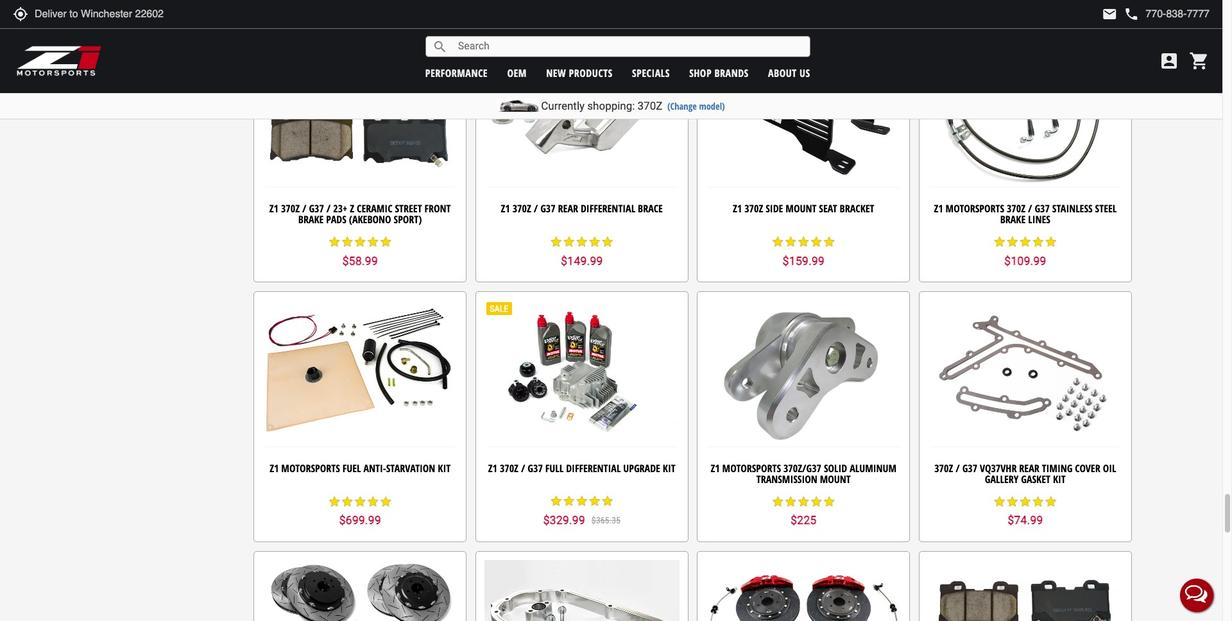 Task type: locate. For each thing, give the bounding box(es) containing it.
2 horizontal spatial kit
[[1053, 473, 1066, 487]]

kit right gasket
[[1053, 473, 1066, 487]]

1 brake from the left
[[298, 213, 324, 227]]

star star star star star $699.99
[[328, 495, 392, 527]]

shopping_cart
[[1189, 51, 1210, 71]]

z1 inside z1 motorsports 370z/g37 solid aluminum transmission mount
[[711, 461, 720, 475]]

star star star star star $74.99
[[994, 495, 1058, 527]]

z1 370z / g37 rear differential brace
[[501, 201, 663, 216]]

0 horizontal spatial motorsports
[[281, 461, 340, 475]]

sport)
[[394, 213, 422, 227]]

lines
[[1028, 213, 1051, 227]]

g37 inside z1 370z / g37 / 23+ z ceramic street front brake pads (akebono sport)
[[309, 201, 324, 216]]

street
[[395, 201, 422, 216]]

front
[[425, 201, 451, 216]]

mount
[[786, 201, 817, 216], [820, 473, 851, 487]]

motorsports for fuel
[[281, 461, 340, 475]]

1 horizontal spatial kit
[[663, 461, 676, 475]]

rear
[[558, 201, 578, 216], [1020, 461, 1040, 475]]

rear for differential
[[558, 201, 578, 216]]

2 brake from the left
[[1001, 213, 1026, 227]]

about us
[[768, 66, 811, 80]]

phone link
[[1124, 6, 1210, 22]]

differential right "full"
[[566, 461, 621, 475]]

transmission
[[757, 473, 818, 487]]

z1 motorsports 370z / g37 stainless steel brake lines
[[934, 201, 1117, 227]]

1 horizontal spatial brake
[[1001, 213, 1026, 227]]

g37 inside 370z / g37 vq37vhr rear timing cover oil gallery gasket kit
[[963, 461, 978, 475]]

mail phone
[[1102, 6, 1140, 22]]

g37 up star star star star star $149.99
[[541, 201, 556, 216]]

motorsports inside z1 motorsports 370z / g37 stainless steel brake lines
[[946, 201, 1005, 216]]

0 vertical spatial rear
[[558, 201, 578, 216]]

0 horizontal spatial mount
[[786, 201, 817, 216]]

stainless
[[1053, 201, 1093, 216]]

2 horizontal spatial motorsports
[[946, 201, 1005, 216]]

about us link
[[768, 66, 811, 80]]

z1 for z1 motorsports 370z / g37 stainless steel brake lines
[[934, 201, 943, 216]]

g37 inside z1 motorsports 370z / g37 stainless steel brake lines
[[1035, 201, 1050, 216]]

motorsports inside z1 motorsports 370z/g37 solid aluminum transmission mount
[[723, 461, 781, 475]]

g37 left "full"
[[528, 461, 543, 475]]

g37 for z1 370z / g37 full differential upgrade kit
[[528, 461, 543, 475]]

z1 motorsports fuel anti-starvation kit
[[270, 461, 451, 475]]

differential left brace
[[581, 201, 636, 216]]

370z inside z1 370z / g37 / 23+ z ceramic street front brake pads (akebono sport)
[[281, 201, 300, 216]]

g37 left "pads"
[[309, 201, 324, 216]]

g37 for z1 370z / g37 rear differential brace
[[541, 201, 556, 216]]

brake left lines
[[1001, 213, 1026, 227]]

solid
[[824, 461, 847, 475]]

z1 370z / g37 / 23+ z ceramic street front brake pads (akebono sport)
[[269, 201, 451, 227]]

motorsports
[[946, 201, 1005, 216], [281, 461, 340, 475], [723, 461, 781, 475]]

brands
[[715, 66, 749, 80]]

currently shopping: 370z (change model)
[[541, 99, 725, 112]]

account_box
[[1159, 51, 1180, 71]]

brace
[[638, 201, 663, 216]]

brake left "pads"
[[298, 213, 324, 227]]

rear left timing
[[1020, 461, 1040, 475]]

kit right starvation
[[438, 461, 451, 475]]

my_location
[[13, 6, 28, 22]]

z1 inside z1 370z / g37 / 23+ z ceramic street front brake pads (akebono sport)
[[269, 201, 279, 216]]

mail link
[[1102, 6, 1118, 22]]

shop brands
[[690, 66, 749, 80]]

1 horizontal spatial motorsports
[[723, 461, 781, 475]]

motorsports for 370z/g37
[[723, 461, 781, 475]]

/
[[302, 201, 306, 216], [327, 201, 331, 216], [534, 201, 538, 216], [1028, 201, 1032, 216], [521, 461, 525, 475], [956, 461, 960, 475]]

z1 for z1 motorsports fuel anti-starvation kit
[[270, 461, 279, 475]]

z1
[[269, 201, 279, 216], [501, 201, 510, 216], [733, 201, 742, 216], [934, 201, 943, 216], [270, 461, 279, 475], [488, 461, 497, 475], [711, 461, 720, 475]]

rear inside 370z / g37 vq37vhr rear timing cover oil gallery gasket kit
[[1020, 461, 1040, 475]]

0 vertical spatial differential
[[581, 201, 636, 216]]

timing
[[1042, 461, 1073, 475]]

mount up "star star star star star $225"
[[820, 473, 851, 487]]

pads
[[326, 213, 346, 227]]

new products
[[546, 66, 613, 80]]

g37
[[309, 201, 324, 216], [541, 201, 556, 216], [1035, 201, 1050, 216], [528, 461, 543, 475], [963, 461, 978, 475]]

1 horizontal spatial rear
[[1020, 461, 1040, 475]]

0 horizontal spatial brake
[[298, 213, 324, 227]]

1 vertical spatial mount
[[820, 473, 851, 487]]

mount right side
[[786, 201, 817, 216]]

370z
[[638, 99, 663, 112], [281, 201, 300, 216], [513, 201, 531, 216], [745, 201, 763, 216], [1007, 201, 1026, 216], [500, 461, 519, 475], [935, 461, 953, 475]]

brake inside z1 370z / g37 / 23+ z ceramic street front brake pads (akebono sport)
[[298, 213, 324, 227]]

z1 inside z1 motorsports 370z / g37 stainless steel brake lines
[[934, 201, 943, 216]]

0 horizontal spatial kit
[[438, 461, 451, 475]]

account_box link
[[1156, 51, 1183, 71]]

brake
[[298, 213, 324, 227], [1001, 213, 1026, 227]]

z1 motorsports 370z/g37 solid aluminum transmission mount
[[711, 461, 897, 487]]

z1 motorsports logo image
[[16, 45, 102, 77]]

gasket
[[1021, 473, 1051, 487]]

about
[[768, 66, 797, 80]]

1 vertical spatial rear
[[1020, 461, 1040, 475]]

$149.99
[[561, 254, 603, 267]]

differential
[[581, 201, 636, 216], [566, 461, 621, 475]]

rear up star star star star star $149.99
[[558, 201, 578, 216]]

kit right upgrade
[[663, 461, 676, 475]]

vq37vhr
[[980, 461, 1017, 475]]

star star star star star $109.99
[[994, 235, 1058, 267]]

1 vertical spatial differential
[[566, 461, 621, 475]]

g37 left stainless
[[1035, 201, 1050, 216]]

star
[[328, 235, 341, 248], [341, 235, 354, 248], [354, 235, 367, 248], [367, 235, 379, 248], [379, 235, 392, 248], [550, 235, 563, 248], [563, 235, 576, 248], [576, 235, 588, 248], [588, 235, 601, 248], [601, 235, 614, 248], [772, 235, 785, 248], [785, 235, 797, 248], [797, 235, 810, 248], [810, 235, 823, 248], [823, 235, 836, 248], [994, 235, 1006, 248], [1006, 235, 1019, 248], [1019, 235, 1032, 248], [1032, 235, 1045, 248], [1045, 235, 1058, 248], [550, 495, 563, 508], [563, 495, 576, 508], [576, 495, 588, 508], [588, 495, 601, 508], [601, 495, 614, 508], [328, 495, 341, 508], [341, 495, 354, 508], [354, 495, 367, 508], [367, 495, 379, 508], [379, 495, 392, 508], [772, 495, 785, 508], [785, 495, 797, 508], [797, 495, 810, 508], [810, 495, 823, 508], [823, 495, 836, 508], [994, 495, 1006, 508], [1006, 495, 1019, 508], [1019, 495, 1032, 508], [1032, 495, 1045, 508], [1045, 495, 1058, 508]]

kit
[[438, 461, 451, 475], [663, 461, 676, 475], [1053, 473, 1066, 487]]

z1 370z / g37 full differential upgrade kit
[[488, 461, 676, 475]]

fuel
[[343, 461, 361, 475]]

model)
[[699, 100, 725, 112]]

1 horizontal spatial mount
[[820, 473, 851, 487]]

370z inside 370z / g37 vq37vhr rear timing cover oil gallery gasket kit
[[935, 461, 953, 475]]

0 horizontal spatial rear
[[558, 201, 578, 216]]

new products link
[[546, 66, 613, 80]]

g37 left vq37vhr on the bottom of page
[[963, 461, 978, 475]]

(change
[[668, 100, 697, 112]]

$159.99
[[783, 254, 825, 267]]



Task type: vqa. For each thing, say whether or not it's contained in the screenshot.
not
no



Task type: describe. For each thing, give the bounding box(es) containing it.
z1 370z side mount seat bracket
[[733, 201, 875, 216]]

differential for rear
[[581, 201, 636, 216]]

kit inside 370z / g37 vq37vhr rear timing cover oil gallery gasket kit
[[1053, 473, 1066, 487]]

oil
[[1103, 461, 1117, 475]]

shopping:
[[588, 99, 635, 112]]

z1 for z1 370z / g37 rear differential brace
[[501, 201, 510, 216]]

$365.35
[[592, 515, 621, 526]]

z1 for z1 370z / g37 / 23+ z ceramic street front brake pads (akebono sport)
[[269, 201, 279, 216]]

upgrade
[[623, 461, 660, 475]]

ceramic
[[357, 201, 393, 216]]

aluminum
[[850, 461, 897, 475]]

us
[[800, 66, 811, 80]]

370z/g37
[[784, 461, 822, 475]]

star star star star star $159.99
[[772, 235, 836, 267]]

$109.99
[[1005, 254, 1047, 267]]

star star star star star $149.99
[[550, 235, 614, 267]]

cover
[[1075, 461, 1101, 475]]

rear for timing
[[1020, 461, 1040, 475]]

mail
[[1102, 6, 1118, 22]]

new
[[546, 66, 566, 80]]

gallery
[[985, 473, 1019, 487]]

(akebono
[[349, 213, 391, 227]]

$699.99
[[339, 514, 381, 527]]

mount inside z1 motorsports 370z/g37 solid aluminum transmission mount
[[820, 473, 851, 487]]

brake inside z1 motorsports 370z / g37 stainless steel brake lines
[[1001, 213, 1026, 227]]

anti-
[[364, 461, 386, 475]]

search
[[432, 39, 448, 54]]

23+
[[333, 201, 347, 216]]

full
[[545, 461, 564, 475]]

$329.99
[[543, 514, 585, 527]]

currently
[[541, 99, 585, 112]]

z1 for z1 370z side mount seat bracket
[[733, 201, 742, 216]]

motorsports for 370z
[[946, 201, 1005, 216]]

side
[[766, 201, 783, 216]]

(change model) link
[[668, 100, 725, 112]]

g37 for z1 370z / g37 / 23+ z ceramic street front brake pads (akebono sport)
[[309, 201, 324, 216]]

phone
[[1124, 6, 1140, 22]]

oem
[[507, 66, 527, 80]]

/ inside 370z / g37 vq37vhr rear timing cover oil gallery gasket kit
[[956, 461, 960, 475]]

specials
[[632, 66, 670, 80]]

star star star star star $329.99 $365.35
[[543, 495, 621, 527]]

/ inside z1 motorsports 370z / g37 stainless steel brake lines
[[1028, 201, 1032, 216]]

products
[[569, 66, 613, 80]]

$225
[[791, 514, 817, 527]]

370z / g37 vq37vhr rear timing cover oil gallery gasket kit
[[935, 461, 1117, 487]]

shop
[[690, 66, 712, 80]]

steel
[[1095, 201, 1117, 216]]

star star star star star $58.99
[[328, 235, 392, 267]]

performance link
[[425, 66, 488, 80]]

bracket
[[840, 201, 875, 216]]

oem link
[[507, 66, 527, 80]]

shop brands link
[[690, 66, 749, 80]]

differential for full
[[566, 461, 621, 475]]

Search search field
[[448, 37, 810, 56]]

370z inside z1 motorsports 370z / g37 stainless steel brake lines
[[1007, 201, 1026, 216]]

star star star star star $225
[[772, 495, 836, 527]]

z
[[350, 201, 354, 216]]

seat
[[819, 201, 837, 216]]

z1 for z1 motorsports 370z/g37 solid aluminum transmission mount
[[711, 461, 720, 475]]

0 vertical spatial mount
[[786, 201, 817, 216]]

$74.99
[[1008, 514, 1043, 527]]

shopping_cart link
[[1186, 51, 1210, 71]]

$58.99
[[342, 254, 378, 267]]

performance
[[425, 66, 488, 80]]

starvation
[[386, 461, 435, 475]]

specials link
[[632, 66, 670, 80]]

z1 for z1 370z / g37 full differential upgrade kit
[[488, 461, 497, 475]]



